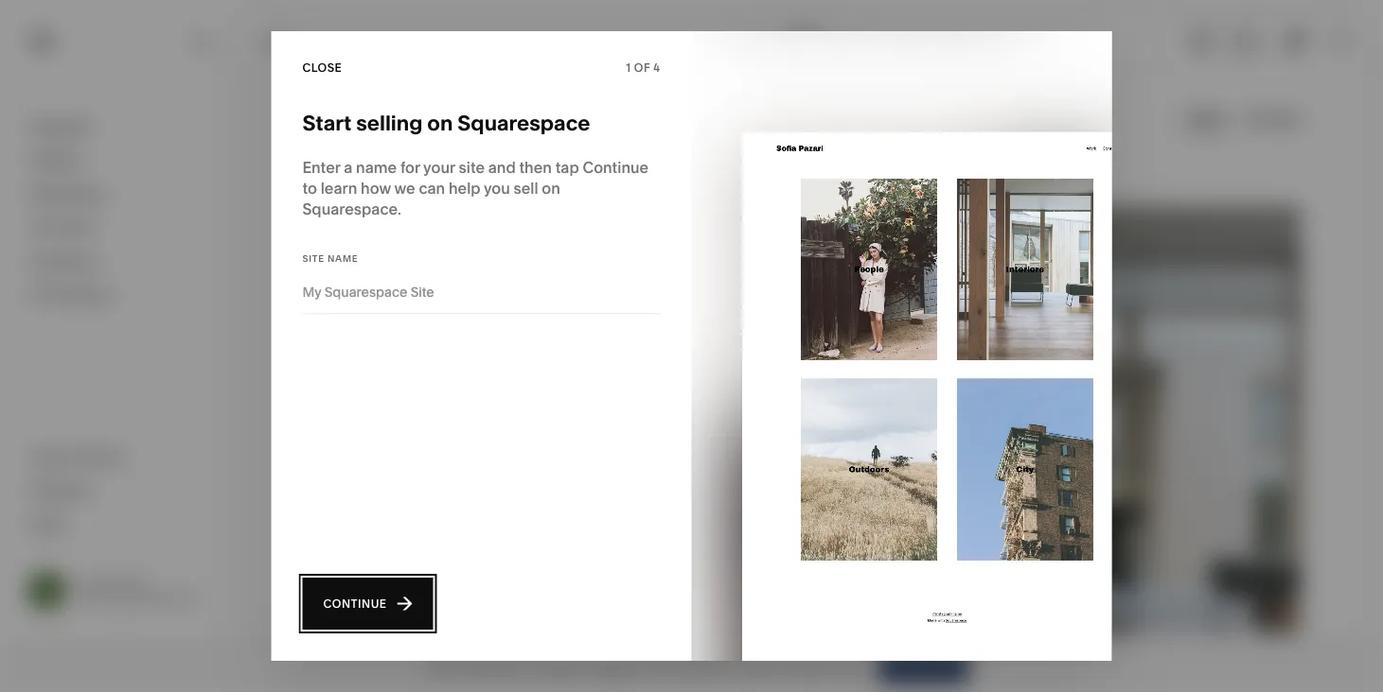 Task type: describe. For each thing, give the bounding box(es) containing it.
orlando
[[104, 577, 148, 590]]

work
[[791, 27, 819, 40]]

then
[[519, 158, 552, 177]]

enter a name for your site and then tap continue to learn how we can help you sell on squarespace.
[[302, 158, 649, 218]]

a
[[344, 158, 352, 177]]

you
[[484, 179, 510, 197]]

website
[[31, 117, 90, 136]]

trial
[[457, 659, 480, 675]]

scheduling link
[[31, 284, 210, 307]]

selling
[[31, 151, 80, 169]]

library
[[76, 448, 126, 466]]

now
[[642, 659, 669, 675]]

1 vertical spatial of
[[793, 659, 805, 675]]

most
[[735, 659, 766, 675]]

the
[[711, 659, 732, 675]]

site.
[[839, 659, 864, 675]]

orlandogary85@gmail.com
[[75, 592, 220, 606]]

squarespace.
[[302, 200, 401, 218]]

on inside enter a name for your site and then tap continue to learn how we can help you sell on squarespace.
[[542, 179, 560, 197]]

how
[[361, 179, 391, 197]]

we
[[394, 179, 415, 197]]

asset
[[31, 448, 72, 466]]

asset library link
[[31, 447, 210, 469]]

analytics link
[[31, 251, 210, 273]]

1
[[626, 61, 631, 74]]

Site name field
[[302, 282, 660, 303]]

squarespace
[[458, 110, 590, 136]]

work portfolio · published
[[751, 27, 859, 55]]

·
[[800, 42, 803, 55]]

continue button
[[302, 578, 433, 630]]

name inside enter a name for your site and then tap continue to learn how we can help you sell on squarespace.
[[356, 158, 397, 177]]

help link
[[31, 514, 65, 535]]

and
[[488, 158, 516, 177]]

learn
[[321, 179, 357, 197]]

14
[[532, 659, 545, 675]]

your
[[426, 659, 454, 675]]

gary orlando orlandogary85@gmail.com
[[75, 577, 220, 606]]

help
[[31, 515, 65, 533]]

portfolio
[[751, 42, 797, 55]]

4
[[653, 61, 660, 74]]

to inside enter a name for your site and then tap continue to learn how we can help you sell on squarespace.
[[302, 179, 317, 197]]

published
[[805, 42, 859, 55]]

upgrade
[[584, 659, 639, 675]]

selling
[[356, 110, 423, 136]]

get
[[687, 659, 708, 675]]

help
[[449, 179, 480, 197]]

can
[[419, 179, 445, 197]]



Task type: locate. For each thing, give the bounding box(es) containing it.
0 horizontal spatial your
[[423, 158, 455, 177]]

enter
[[302, 158, 340, 177]]

1 vertical spatial to
[[672, 659, 684, 675]]

contacts link
[[31, 217, 210, 239]]

continue
[[583, 158, 649, 177], [323, 598, 387, 612]]

on right sell
[[542, 179, 560, 197]]

ends
[[483, 659, 515, 675]]

settings link
[[31, 480, 210, 503]]

continue inside continue button
[[323, 598, 387, 612]]

selling link
[[31, 150, 210, 172]]

your
[[423, 158, 455, 177], [808, 659, 836, 675]]

on
[[427, 110, 453, 136], [542, 179, 560, 197]]

edit button
[[251, 24, 302, 59]]

for
[[400, 158, 420, 177]]

marketing link
[[31, 184, 210, 206]]

to down enter
[[302, 179, 317, 197]]

0 vertical spatial name
[[356, 158, 397, 177]]

1 vertical spatial name
[[327, 253, 358, 264]]

start selling on squarespace
[[302, 110, 590, 136]]

0 horizontal spatial continue
[[323, 598, 387, 612]]

tap
[[555, 158, 579, 177]]

0 vertical spatial your
[[423, 158, 455, 177]]

1 horizontal spatial on
[[542, 179, 560, 197]]

scheduling
[[31, 285, 113, 304]]

continue inside enter a name for your site and then tap continue to learn how we can help you sell on squarespace.
[[583, 158, 649, 177]]

site
[[302, 253, 325, 264]]

to
[[302, 179, 317, 197], [672, 659, 684, 675]]

0 vertical spatial of
[[634, 61, 650, 74]]

your inside enter a name for your site and then tap continue to learn how we can help you sell on squarespace.
[[423, 158, 455, 177]]

name up how
[[356, 158, 397, 177]]

1 vertical spatial on
[[542, 179, 560, 197]]

start
[[302, 110, 352, 136]]

of right out
[[793, 659, 805, 675]]

0 vertical spatial continue
[[583, 158, 649, 177]]

0 horizontal spatial of
[[634, 61, 650, 74]]

1 of 4
[[626, 61, 660, 74]]

site
[[459, 158, 485, 177]]

of right the 1
[[634, 61, 650, 74]]

name right site
[[327, 253, 358, 264]]

settings
[[31, 481, 91, 500]]

in
[[518, 659, 529, 675]]

of
[[634, 61, 650, 74], [793, 659, 805, 675]]

1 vertical spatial continue
[[323, 598, 387, 612]]

asset library
[[31, 448, 126, 466]]

to left get
[[672, 659, 684, 675]]

name
[[356, 158, 397, 177], [327, 253, 358, 264]]

analytics
[[31, 252, 98, 270]]

out
[[770, 659, 790, 675]]

close button
[[302, 51, 342, 85]]

1 vertical spatial your
[[808, 659, 836, 675]]

0 vertical spatial to
[[302, 179, 317, 197]]

your up can
[[423, 158, 455, 177]]

gary
[[75, 577, 101, 590]]

close
[[302, 61, 342, 74]]

days.
[[548, 659, 581, 675]]

sell
[[514, 179, 538, 197]]

contacts
[[31, 218, 96, 237]]

1 horizontal spatial of
[[793, 659, 805, 675]]

site name
[[302, 253, 358, 264]]

0 horizontal spatial on
[[427, 110, 453, 136]]

your left site.
[[808, 659, 836, 675]]

edit
[[263, 34, 290, 48]]

on right the selling
[[427, 110, 453, 136]]

1 horizontal spatial to
[[672, 659, 684, 675]]

marketing
[[31, 185, 105, 203]]

website link
[[31, 116, 210, 139]]

tab list
[[1180, 26, 1267, 56]]

1 horizontal spatial continue
[[583, 158, 649, 177]]

0 horizontal spatial to
[[302, 179, 317, 197]]

your trial ends in 14 days. upgrade now to get the most out of your site.
[[426, 659, 864, 675]]

0 vertical spatial on
[[427, 110, 453, 136]]

1 horizontal spatial your
[[808, 659, 836, 675]]



Task type: vqa. For each thing, say whether or not it's contained in the screenshot.
Learn More on the left of page
no



